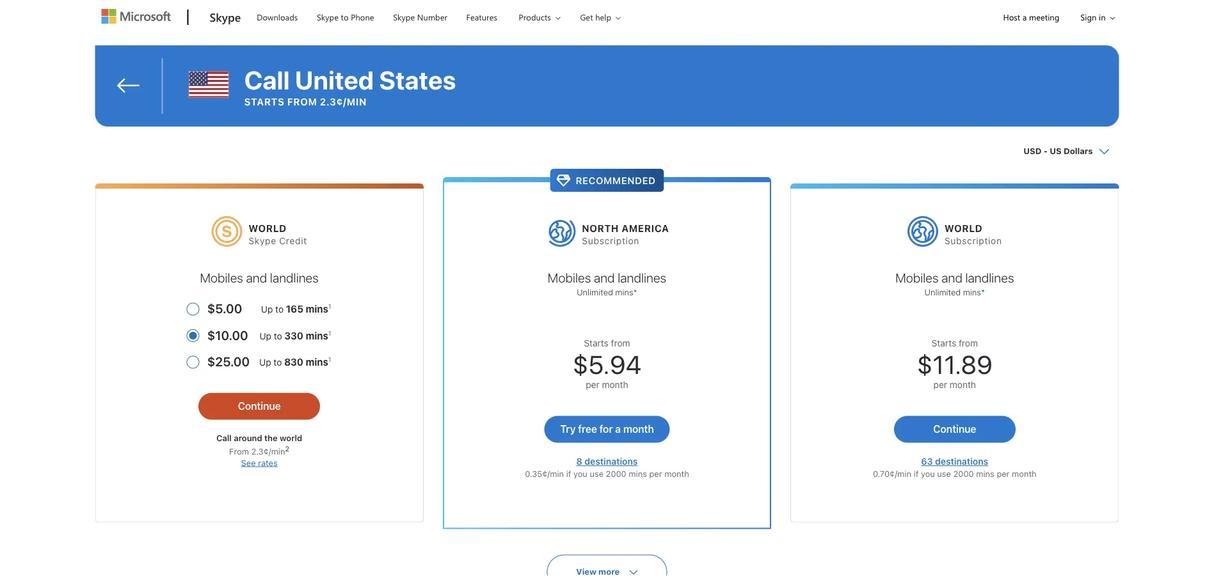 Task type: vqa. For each thing, say whether or not it's contained in the screenshot.
second you from the right
yes



Task type: locate. For each thing, give the bounding box(es) containing it.
up up $10.00 up to 330 mins element
[[261, 304, 273, 315]]

call right united states image
[[244, 65, 290, 95]]

up for $10.00
[[259, 331, 271, 342]]

1
[[328, 303, 331, 311], [328, 330, 331, 337], [328, 356, 331, 364]]

north
[[582, 223, 619, 234]]

* down north america subscription
[[633, 288, 637, 297]]

mobiles and landlines option group
[[187, 295, 332, 374]]

2 you from the left
[[921, 469, 935, 479]]

mins inside up to 165 mins 1
[[306, 304, 328, 315]]

to left the '830'
[[274, 358, 282, 368]]

mins inside 63 destinations 0.70¢/min if you use 2000 mins per month
[[976, 469, 994, 479]]

0 vertical spatial up
[[261, 304, 273, 315]]

host a meeting link
[[992, 1, 1070, 33]]

continue for world subscription
[[933, 423, 976, 435]]

1 horizontal spatial if
[[914, 469, 919, 479]]

skype left downloads on the top
[[210, 9, 241, 24]]

world
[[249, 223, 287, 234], [945, 223, 983, 234]]

up inside up to 830 mins 1
[[259, 358, 271, 368]]

1 1 link from the top
[[328, 303, 331, 311]]

0 horizontal spatial world
[[249, 223, 287, 234]]

you down 63
[[921, 469, 935, 479]]

subscription
[[582, 236, 639, 246], [945, 236, 1002, 246]]

from inside starts from $5.94 per month
[[611, 338, 630, 349]]

a right host
[[1023, 12, 1027, 23]]

continue up 63 destinations button
[[933, 423, 976, 435]]

and down north america subscription
[[594, 270, 615, 285]]

to for $25.00
[[274, 358, 282, 368]]

0 horizontal spatial continue
[[238, 400, 281, 412]]

1 if from the left
[[566, 469, 571, 479]]

0 vertical spatial continue
[[238, 400, 281, 412]]

1 vertical spatial 1 link
[[328, 330, 331, 337]]

2 * link from the left
[[981, 288, 985, 297]]

1 right 165
[[328, 303, 331, 311]]

0 horizontal spatial 2000
[[606, 469, 626, 479]]

0 horizontal spatial *
[[633, 288, 637, 297]]

mins inside up to 830 mins 1
[[306, 357, 328, 368]]

1 link right '330'
[[328, 330, 331, 337]]

2 mobiles from the left
[[548, 270, 591, 285]]

if inside 8 destinations 0.35¢/min if you use 2000 mins per month
[[566, 469, 571, 479]]

from down "united"
[[287, 96, 317, 107]]

$10.00 up to 330 mins element
[[207, 321, 332, 348]]

if inside 63 destinations 0.70¢/min if you use 2000 mins per month
[[914, 469, 919, 479]]

from inside call united states starts from 2.3¢/min
[[287, 96, 317, 107]]

none radio containing $25.00
[[187, 348, 332, 374]]

* link down 'world subscription' at top right
[[981, 288, 985, 297]]

0 horizontal spatial starts
[[244, 96, 285, 107]]

1 horizontal spatial from
[[611, 338, 630, 349]]

1 horizontal spatial you
[[921, 469, 935, 479]]

$25.00
[[207, 354, 250, 369]]

up for $25.00
[[259, 358, 271, 368]]

1 vertical spatial 1
[[328, 330, 331, 337]]

mins right '330'
[[306, 330, 328, 342]]

microsoft image
[[101, 9, 171, 24]]

starts inside starts from $5.94 per month
[[584, 338, 609, 349]]

starts inside starts from $11.89 per month
[[932, 338, 956, 349]]

1 right the '830'
[[328, 356, 331, 364]]

per inside starts from $5.94 per month
[[586, 380, 599, 391]]

mobiles and landlines unlimited mins * down 'world subscription' at top right
[[895, 270, 1014, 297]]

1 link right 165
[[328, 303, 331, 311]]

number
[[417, 12, 447, 23]]

destinations right '8'
[[585, 457, 638, 467]]

2 horizontal spatial landlines
[[965, 270, 1014, 285]]

2 unlimited from the left
[[925, 288, 961, 297]]

0 horizontal spatial 2.3¢/min
[[251, 447, 285, 456]]

call
[[244, 65, 290, 95], [216, 434, 232, 443]]

landlines down north america subscription
[[618, 270, 666, 285]]

1 link for $25.00
[[328, 356, 331, 364]]

landlines down 'world subscription' at top right
[[965, 270, 1014, 285]]

host
[[1003, 12, 1020, 23]]

phone
[[351, 12, 374, 23]]

if right 0.70¢/min
[[914, 469, 919, 479]]

2000
[[606, 469, 626, 479], [953, 469, 974, 479]]

0 horizontal spatial subscription
[[582, 236, 639, 246]]

0 horizontal spatial mobiles and landlines unlimited mins *
[[548, 270, 666, 297]]

states
[[379, 65, 456, 95]]

2 2000 from the left
[[953, 469, 974, 479]]

up inside up to 165 mins 1
[[261, 304, 273, 315]]

*
[[633, 288, 637, 297], [981, 288, 985, 297]]

month inside starts from $11.89 per month
[[950, 380, 976, 391]]

$5.94
[[573, 350, 641, 380]]

1 horizontal spatial destinations
[[935, 457, 988, 467]]

0 horizontal spatial you
[[573, 469, 587, 479]]

1 * link from the left
[[633, 288, 637, 297]]

you inside 63 destinations 0.70¢/min if you use 2000 mins per month
[[921, 469, 935, 479]]

mins
[[615, 288, 633, 297], [963, 288, 981, 297], [306, 304, 328, 315], [306, 330, 328, 342], [306, 357, 328, 368], [629, 469, 647, 479], [976, 469, 994, 479]]

2.3¢/min for united
[[320, 96, 367, 107]]

call up from
[[216, 434, 232, 443]]

to
[[341, 12, 349, 23], [275, 304, 284, 315], [274, 331, 282, 342], [274, 358, 282, 368]]

products
[[519, 12, 551, 23]]

products button
[[508, 1, 571, 34]]

if
[[566, 469, 571, 479], [914, 469, 919, 479]]

you down '8'
[[573, 469, 587, 479]]

and up $5.00 up to 165 mins element
[[246, 270, 267, 285]]

destinations inside 63 destinations 0.70¢/min if you use 2000 mins per month
[[935, 457, 988, 467]]

use down 8 destinations button
[[590, 469, 604, 479]]

0 horizontal spatial unlimited
[[577, 288, 613, 297]]

call inside the call around the world from 2.3¢/min 2 see rates
[[216, 434, 232, 443]]

1 horizontal spatial starts
[[584, 338, 609, 349]]

up to 165 mins 1
[[261, 303, 331, 315]]

1 none radio from the top
[[187, 321, 332, 348]]

1 world from the left
[[249, 223, 287, 234]]

1 mobiles from the left
[[200, 270, 243, 285]]

1 link for $5.00
[[328, 303, 331, 311]]

1 horizontal spatial world
[[945, 223, 983, 234]]

use inside 8 destinations 0.35¢/min if you use 2000 mins per month
[[590, 469, 604, 479]]

use down 63 destinations button
[[937, 469, 951, 479]]

2000 down 8 destinations button
[[606, 469, 626, 479]]

0 horizontal spatial from
[[287, 96, 317, 107]]

mobiles
[[200, 270, 243, 285], [548, 270, 591, 285], [895, 270, 939, 285]]

2 destinations from the left
[[935, 457, 988, 467]]

None radio
[[187, 295, 332, 321]]

1 inside "up to 330 mins 1"
[[328, 330, 331, 337]]

skype
[[210, 9, 241, 24], [317, 12, 339, 23], [393, 12, 415, 23], [249, 236, 276, 246]]

use for $5.94
[[590, 469, 604, 479]]

None radio
[[187, 321, 332, 348], [187, 348, 332, 374]]

to inside "up to 330 mins 1"
[[274, 331, 282, 342]]

1 vertical spatial continue
[[933, 423, 976, 435]]

if right 0.35¢/min
[[566, 469, 571, 479]]

up left the '830'
[[259, 358, 271, 368]]

continue
[[238, 400, 281, 412], [933, 423, 976, 435]]

in
[[1099, 12, 1106, 23]]

world inside 'world subscription'
[[945, 223, 983, 234]]

and down 'world subscription' at top right
[[942, 270, 962, 285]]

none radio $10.00 up to 330 mins
[[187, 321, 332, 348]]

destinations inside 8 destinations 0.35¢/min if you use 2000 mins per month
[[585, 457, 638, 467]]

landlines for $11.89
[[965, 270, 1014, 285]]

1 link right the '830'
[[328, 356, 331, 364]]

month
[[602, 380, 628, 391], [950, 380, 976, 391], [623, 423, 654, 435], [664, 469, 689, 479], [1012, 469, 1037, 479]]

destinations
[[585, 457, 638, 467], [935, 457, 988, 467]]

credit
[[279, 236, 307, 246]]

up up $25.00 up to 830 mins element
[[259, 331, 271, 342]]

1 landlines from the left
[[270, 270, 319, 285]]

0 horizontal spatial use
[[590, 469, 604, 479]]

2 horizontal spatial starts
[[932, 338, 956, 349]]

month for $11.89
[[950, 380, 976, 391]]

sign
[[1081, 12, 1097, 23]]

2 1 link from the top
[[328, 330, 331, 337]]

world inside world skype credit
[[249, 223, 287, 234]]

0 horizontal spatial * link
[[633, 288, 637, 297]]

skype to phone link
[[311, 1, 380, 31]]

3 landlines from the left
[[965, 270, 1014, 285]]

to inside up to 165 mins 1
[[275, 304, 284, 315]]

call for around
[[216, 434, 232, 443]]

skype to phone
[[317, 12, 374, 23]]

starts inside call united states starts from 2.3¢/min
[[244, 96, 285, 107]]

0 vertical spatial a
[[1023, 12, 1027, 23]]

mobiles and landlines unlimited mins * for $11.89
[[895, 270, 1014, 297]]

63
[[921, 457, 933, 467]]

0 horizontal spatial if
[[566, 469, 571, 479]]

from inside starts from $11.89 per month
[[959, 338, 978, 349]]

sign in
[[1081, 12, 1106, 23]]

* link down north america subscription
[[633, 288, 637, 297]]

2 landlines from the left
[[618, 270, 666, 285]]

165
[[286, 304, 303, 315]]

get help button
[[569, 1, 631, 34]]

mins right the '830'
[[306, 357, 328, 368]]

2 vertical spatial up
[[259, 358, 271, 368]]

2000 for $5.94
[[606, 469, 626, 479]]

starts
[[244, 96, 285, 107], [584, 338, 609, 349], [932, 338, 956, 349]]

continue link up around
[[199, 393, 320, 420]]

0 horizontal spatial call
[[216, 434, 232, 443]]

1 for $5.00
[[328, 303, 331, 311]]

$10.00
[[207, 328, 248, 343]]

call united states starts from 2.3¢/min
[[244, 65, 456, 107]]

mins inside 8 destinations 0.35¢/min if you use 2000 mins per month
[[629, 469, 647, 479]]

per
[[586, 380, 599, 391], [933, 380, 947, 391], [649, 469, 662, 479], [997, 469, 1010, 479]]

2 use from the left
[[937, 469, 951, 479]]

1 inside up to 830 mins 1
[[328, 356, 331, 364]]

1 horizontal spatial mobiles and landlines unlimited mins *
[[895, 270, 1014, 297]]

8 destinations button
[[576, 457, 638, 467]]

skype left "credit"
[[249, 236, 276, 246]]

0 vertical spatial 2.3¢/min
[[320, 96, 367, 107]]

mins down north america subscription
[[615, 288, 633, 297]]

call for united
[[244, 65, 290, 95]]

skype left number
[[393, 12, 415, 23]]

1 destinations from the left
[[585, 457, 638, 467]]

for
[[599, 423, 613, 435]]

2.3¢/min inside the call around the world from 2.3¢/min 2 see rates
[[251, 447, 285, 456]]

3 mobiles from the left
[[895, 270, 939, 285]]

1 horizontal spatial unlimited
[[925, 288, 961, 297]]

none radio containing $10.00
[[187, 321, 332, 348]]

* link
[[633, 288, 637, 297], [981, 288, 985, 297]]

and for $5.94
[[594, 270, 615, 285]]

a right for
[[615, 423, 621, 435]]

landlines up up to 165 mins 1
[[270, 270, 319, 285]]

2 1 from the top
[[328, 330, 331, 337]]

0 horizontal spatial landlines
[[270, 270, 319, 285]]

and
[[246, 270, 267, 285], [594, 270, 615, 285], [942, 270, 962, 285]]

1 unlimited from the left
[[577, 288, 613, 297]]

1 horizontal spatial 2000
[[953, 469, 974, 479]]

mins down 63 destinations button
[[976, 469, 994, 479]]

world subscription
[[945, 223, 1002, 246]]

1 subscription from the left
[[582, 236, 639, 246]]

1 horizontal spatial 2.3¢/min
[[320, 96, 367, 107]]

use inside 63 destinations 0.70¢/min if you use 2000 mins per month
[[937, 469, 951, 479]]

mobiles for $5.94
[[548, 270, 591, 285]]

1 2000 from the left
[[606, 469, 626, 479]]

1 horizontal spatial continue link
[[894, 416, 1016, 443]]

world for world subscription
[[945, 223, 983, 234]]

mins right 165
[[306, 304, 328, 315]]

* for $5.94
[[633, 288, 637, 297]]

1 horizontal spatial * link
[[981, 288, 985, 297]]

continue link
[[199, 393, 320, 420], [894, 416, 1016, 443]]

2 world from the left
[[945, 223, 983, 234]]

starts right united states image
[[244, 96, 285, 107]]

2000 inside 8 destinations 0.35¢/min if you use 2000 mins per month
[[606, 469, 626, 479]]

1 horizontal spatial mobiles
[[548, 270, 591, 285]]

1 link inside $25.00 up to 830 mins element
[[328, 356, 331, 364]]

rates
[[258, 458, 278, 468]]

1 vertical spatial 2.3¢/min
[[251, 447, 285, 456]]

2 horizontal spatial from
[[959, 338, 978, 349]]

0.35¢/min
[[525, 469, 564, 479]]

0 vertical spatial 1 link
[[328, 303, 331, 311]]

1 mobiles and landlines unlimited mins * from the left
[[548, 270, 666, 297]]

features
[[466, 12, 497, 23]]

mobiles and landlines unlimited mins *
[[548, 270, 666, 297], [895, 270, 1014, 297]]

use for $11.89
[[937, 469, 951, 479]]

1 horizontal spatial use
[[937, 469, 951, 479]]

2 and from the left
[[594, 270, 615, 285]]

destinations right 63
[[935, 457, 988, 467]]

2000 inside 63 destinations 0.70¢/min if you use 2000 mins per month
[[953, 469, 974, 479]]

2 horizontal spatial mobiles
[[895, 270, 939, 285]]

1 * from the left
[[633, 288, 637, 297]]

around
[[234, 434, 262, 443]]

month inside 8 destinations 0.35¢/min if you use 2000 mins per month
[[664, 469, 689, 479]]

mins down 8 destinations button
[[629, 469, 647, 479]]

see
[[241, 458, 256, 468]]

1 inside up to 165 mins 1
[[328, 303, 331, 311]]

mins inside "up to 330 mins 1"
[[306, 330, 328, 342]]

2 none radio from the top
[[187, 348, 332, 374]]

1 vertical spatial call
[[216, 434, 232, 443]]

$25.00 up to 830 mins element
[[207, 348, 332, 374]]

1 link for $10.00
[[328, 330, 331, 337]]

2.3¢/min
[[320, 96, 367, 107], [251, 447, 285, 456]]

skype left phone
[[317, 12, 339, 23]]

1 right '330'
[[328, 330, 331, 337]]

1 horizontal spatial continue
[[933, 423, 976, 435]]

starts up "$5.94"
[[584, 338, 609, 349]]

to inside up to 830 mins 1
[[274, 358, 282, 368]]

if for $11.89
[[914, 469, 919, 479]]

* down 'world subscription' at top right
[[981, 288, 985, 297]]

8 destinations 0.35¢/min if you use 2000 mins per month
[[525, 457, 689, 479]]

2 mobiles and landlines unlimited mins * from the left
[[895, 270, 1014, 297]]

world
[[280, 434, 302, 443]]

2.3¢/min up rates
[[251, 447, 285, 456]]

from up "$5.94"
[[611, 338, 630, 349]]

starts up $11.89
[[932, 338, 956, 349]]

3 and from the left
[[942, 270, 962, 285]]

unlimited
[[577, 288, 613, 297], [925, 288, 961, 297]]

you
[[573, 469, 587, 479], [921, 469, 935, 479]]

0 horizontal spatial a
[[615, 423, 621, 435]]

1 horizontal spatial a
[[1023, 12, 1027, 23]]

1 vertical spatial up
[[259, 331, 271, 342]]

back to international subscriptions image
[[116, 73, 141, 99]]

a
[[1023, 12, 1027, 23], [615, 423, 621, 435]]

2 vertical spatial 1
[[328, 356, 331, 364]]

from
[[287, 96, 317, 107], [611, 338, 630, 349], [959, 338, 978, 349]]

to left phone
[[341, 12, 349, 23]]

* for $11.89
[[981, 288, 985, 297]]

per inside 8 destinations 0.35¢/min if you use 2000 mins per month
[[649, 469, 662, 479]]

0 horizontal spatial mobiles
[[200, 270, 243, 285]]

0 horizontal spatial continue link
[[199, 393, 320, 420]]

0 vertical spatial call
[[244, 65, 290, 95]]

2000 down 63 destinations button
[[953, 469, 974, 479]]

continue up around
[[238, 400, 281, 412]]

up
[[261, 304, 273, 315], [259, 331, 271, 342], [259, 358, 271, 368]]

to left '330'
[[274, 331, 282, 342]]

$11.89
[[917, 350, 993, 380]]

to left 165
[[275, 304, 284, 315]]

1 for $10.00
[[328, 330, 331, 337]]

try free for a month link
[[544, 416, 670, 443]]

1 horizontal spatial and
[[594, 270, 615, 285]]

2.3¢/min inside call united states starts from 2.3¢/min
[[320, 96, 367, 107]]

use
[[590, 469, 604, 479], [937, 469, 951, 479]]

you inside 8 destinations 0.35¢/min if you use 2000 mins per month
[[573, 469, 587, 479]]

starts for $11.89
[[932, 338, 956, 349]]

landlines
[[270, 270, 319, 285], [618, 270, 666, 285], [965, 270, 1014, 285]]

3 1 from the top
[[328, 356, 331, 364]]

1 horizontal spatial subscription
[[945, 236, 1002, 246]]

0 horizontal spatial and
[[246, 270, 267, 285]]

per inside starts from $11.89 per month
[[933, 380, 947, 391]]

from
[[229, 447, 249, 456]]

up inside "up to 330 mins 1"
[[259, 331, 271, 342]]

2 * from the left
[[981, 288, 985, 297]]

2.3¢/min down "united"
[[320, 96, 367, 107]]

up to 830 mins 1
[[259, 356, 331, 368]]

north america subscription
[[582, 223, 669, 246]]

month inside starts from $5.94 per month
[[602, 380, 628, 391]]

from up $11.89
[[959, 338, 978, 349]]

1 vertical spatial a
[[615, 423, 621, 435]]

destinations for $11.89
[[935, 457, 988, 467]]

2 if from the left
[[914, 469, 919, 479]]

1 horizontal spatial call
[[244, 65, 290, 95]]

1 you from the left
[[573, 469, 587, 479]]

1 horizontal spatial *
[[981, 288, 985, 297]]

* link for $5.94
[[633, 288, 637, 297]]

1 horizontal spatial landlines
[[618, 270, 666, 285]]

3 1 link from the top
[[328, 356, 331, 364]]

mobiles and landlines unlimited mins * down north america subscription
[[548, 270, 666, 297]]

2 vertical spatial 1 link
[[328, 356, 331, 364]]

2 horizontal spatial and
[[942, 270, 962, 285]]

0 horizontal spatial destinations
[[585, 457, 638, 467]]

0 vertical spatial 1
[[328, 303, 331, 311]]

1 1 from the top
[[328, 303, 331, 311]]

destinations for $5.94
[[585, 457, 638, 467]]

1 link
[[328, 303, 331, 311], [328, 330, 331, 337], [328, 356, 331, 364]]

1 use from the left
[[590, 469, 604, 479]]

continue link up 63 destinations button
[[894, 416, 1016, 443]]

call inside call united states starts from 2.3¢/min
[[244, 65, 290, 95]]



Task type: describe. For each thing, give the bounding box(es) containing it.
skype number
[[393, 12, 447, 23]]

world for world skype credit
[[249, 223, 287, 234]]

skype for skype
[[210, 9, 241, 24]]

continue for world skype credit
[[238, 400, 281, 412]]

330
[[284, 330, 303, 342]]

830
[[284, 357, 303, 368]]

free
[[578, 423, 597, 435]]

per inside 63 destinations 0.70¢/min if you use 2000 mins per month
[[997, 469, 1010, 479]]

month for $5.94
[[602, 380, 628, 391]]

skype for skype to phone
[[317, 12, 339, 23]]

* link for $11.89
[[981, 288, 985, 297]]

subscription inside north america subscription
[[582, 236, 639, 246]]

1 for $25.00
[[328, 356, 331, 364]]

up to 330 mins 1
[[259, 330, 331, 342]]

continue link for world subscription
[[894, 416, 1016, 443]]

2.3¢/min for around
[[251, 447, 285, 456]]

from for $11.89
[[959, 338, 978, 349]]

2
[[285, 445, 289, 453]]

to for $10.00
[[274, 331, 282, 342]]

to for $5.00
[[275, 304, 284, 315]]

none radio containing $5.00
[[187, 295, 332, 321]]

recommended
[[576, 175, 656, 186]]

get help
[[580, 12, 611, 23]]

month inside 63 destinations 0.70¢/min if you use 2000 mins per month
[[1012, 469, 1037, 479]]

starts from $5.94 per month
[[573, 338, 641, 391]]

mobiles and landlines unlimited mins * for $5.94
[[548, 270, 666, 297]]

downloads
[[257, 12, 298, 23]]

$5.00 up to 165 mins element
[[207, 295, 332, 321]]

help
[[595, 12, 611, 23]]

united states image
[[188, 65, 229, 105]]

63 destinations 0.70¢/min if you use 2000 mins per month
[[873, 457, 1037, 479]]

$5.00
[[207, 301, 242, 316]]

call around the world from 2.3¢/min 2 see rates
[[216, 434, 302, 468]]

2 subscription from the left
[[945, 236, 1002, 246]]

unlimited for $11.89
[[925, 288, 961, 297]]

the
[[264, 434, 278, 443]]

you for $11.89
[[921, 469, 935, 479]]

world skype credit
[[249, 223, 307, 246]]

mins down 'world subscription' at top right
[[963, 288, 981, 297]]

downloads link
[[251, 1, 304, 31]]

try
[[560, 423, 576, 435]]

united
[[295, 65, 374, 95]]

1 and from the left
[[246, 270, 267, 285]]

features link
[[461, 1, 503, 31]]

mobiles and landlines
[[200, 270, 319, 285]]

starts for $5.94
[[584, 338, 609, 349]]

sign in button
[[1070, 1, 1119, 33]]

from for $5.94
[[611, 338, 630, 349]]

get
[[580, 12, 593, 23]]

try free for a month
[[560, 423, 654, 435]]

8
[[576, 457, 582, 467]]

host a meeting
[[1003, 12, 1059, 23]]

skype inside world skype credit
[[249, 236, 276, 246]]

mobiles for $11.89
[[895, 270, 939, 285]]

2000 for $11.89
[[953, 469, 974, 479]]

0.70¢/min
[[873, 469, 911, 479]]

see rates button
[[241, 458, 278, 468]]

and for $11.89
[[942, 270, 962, 285]]

up for $5.00
[[261, 304, 273, 315]]

starts from $11.89 per month
[[917, 338, 993, 391]]

none radio $25.00 up to 830 mins
[[187, 348, 332, 374]]

63 destinations button
[[921, 457, 988, 467]]

you for $5.94
[[573, 469, 587, 479]]

month for for
[[623, 423, 654, 435]]

unlimited for $5.94
[[577, 288, 613, 297]]

skype link
[[203, 1, 247, 35]]

skype number link
[[387, 1, 453, 31]]

continue link for world skype credit
[[199, 393, 320, 420]]

meeting
[[1029, 12, 1059, 23]]

2 link
[[285, 445, 289, 453]]

america
[[622, 223, 669, 234]]

skype for skype number
[[393, 12, 415, 23]]

landlines for $5.94
[[618, 270, 666, 285]]

if for $5.94
[[566, 469, 571, 479]]



